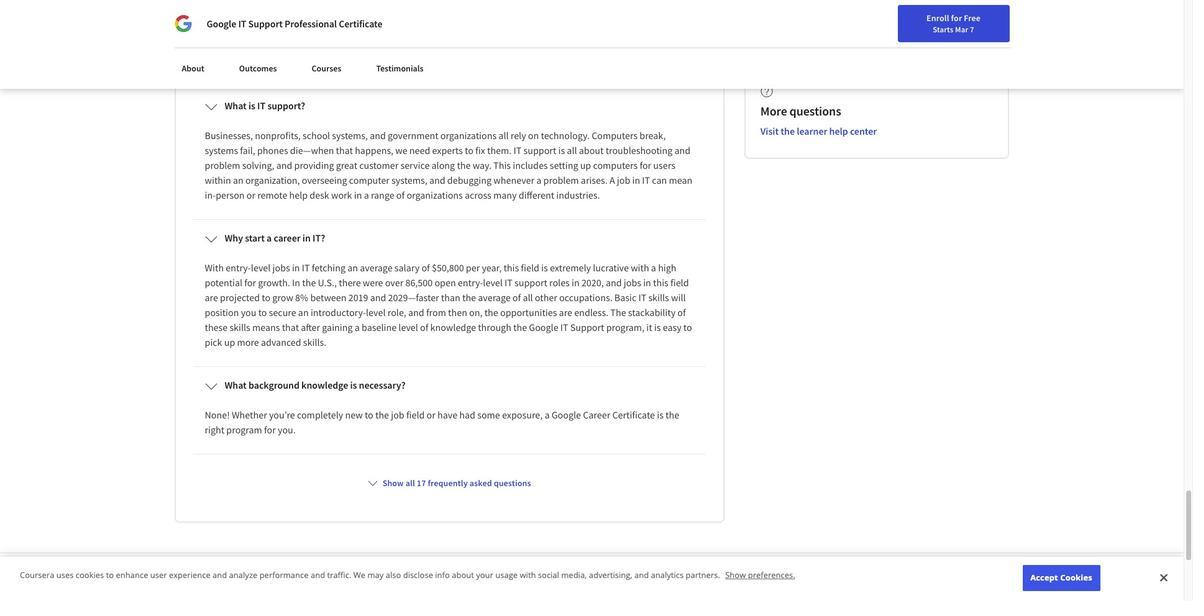 Task type: vqa. For each thing, say whether or not it's contained in the screenshot.
/YEAR WITH 14-DAY MONEY-BACK GUARANTEE
no



Task type: locate. For each thing, give the bounding box(es) containing it.
0 vertical spatial what
[[225, 100, 247, 112]]

it left 'support?'
[[257, 100, 266, 112]]

way.
[[473, 159, 492, 172]]

for inside businesses, nonprofits, school systems, and government organizations all rely on technology. computers break, systems fail, phones die—when that happens, we need experts to fix them. it support is all about troubleshooting and problem solving, and providing great customer service along the way. this includes setting up computers for users within an organization, overseeing computer systems, and debugging whenever a problem arises. a job in it can mean in-person or remote help desk work in a range of organizations across many different industries.
[[640, 159, 652, 172]]

0 horizontal spatial about
[[452, 570, 474, 582]]

about inside businesses, nonprofits, school systems, and government organizations all rely on technology. computers break, systems fail, phones die—when that happens, we need experts to fix them. it support is all about troubleshooting and problem solving, and providing great customer service along the way. this includes setting up computers for users within an organization, overseeing computer systems, and debugging whenever a problem arises. a job in it can mean in-person or remote help desk work in a range of organizations across many different industries.
[[579, 144, 604, 157]]

2 horizontal spatial questions
[[790, 103, 842, 119]]

this right year,
[[504, 262, 519, 274]]

program
[[227, 424, 262, 437]]

None search field
[[177, 33, 476, 58]]

0 vertical spatial with
[[631, 262, 649, 274]]

average up on, on the left bottom of page
[[478, 292, 511, 304]]

up inside businesses, nonprofits, school systems, and government organizations all rely on technology. computers break, systems fail, phones die—when that happens, we need experts to fix them. it support is all about troubleshooting and problem solving, and providing great customer service along the way. this includes setting up computers for users within an organization, overseeing computer systems, and debugging whenever a problem arises. a job in it can mean in-person or remote help desk work in a range of organizations across many different industries.
[[580, 159, 591, 172]]

0 vertical spatial this
[[504, 262, 519, 274]]

your left the usage
[[476, 570, 494, 582]]

social
[[538, 570, 559, 582]]

help left 'center'
[[830, 125, 848, 138]]

1 horizontal spatial field
[[521, 262, 540, 274]]

entry- down per
[[458, 277, 483, 289]]

0 vertical spatial show
[[383, 478, 404, 489]]

work
[[331, 189, 352, 202]]

1 horizontal spatial skills
[[649, 292, 669, 304]]

and up users
[[675, 144, 691, 157]]

happens,
[[355, 144, 394, 157]]

is inside businesses, nonprofits, school systems, and government organizations all rely on technology. computers break, systems fail, phones die—when that happens, we need experts to fix them. it support is all about troubleshooting and problem solving, and providing great customer service along the way. this includes setting up computers for users within an organization, overseeing computer systems, and debugging whenever a problem arises. a job in it can mean in-person or remote help desk work in a range of organizations across many different industries.
[[559, 144, 565, 157]]

about down computers
[[579, 144, 604, 157]]

1 horizontal spatial your
[[857, 39, 874, 50]]

and down phones
[[276, 159, 292, 172]]

1 horizontal spatial an
[[298, 307, 309, 319]]

1 horizontal spatial average
[[478, 292, 511, 304]]

0 horizontal spatial career
[[583, 409, 611, 422]]

field inside none! whether you're completely new to the job field or have had some exposure, a google career certificate is the right program for you.
[[407, 409, 425, 422]]

1 horizontal spatial or
[[427, 409, 436, 422]]

1 vertical spatial support
[[571, 322, 605, 334]]

2 vertical spatial google
[[552, 409, 581, 422]]

1 horizontal spatial certificate
[[613, 409, 655, 422]]

all
[[499, 129, 509, 142], [567, 144, 577, 157], [523, 292, 533, 304], [406, 478, 415, 489]]

entry-
[[226, 262, 251, 274], [458, 277, 483, 289]]

after
[[301, 322, 320, 334]]

17
[[417, 478, 426, 489]]

0 horizontal spatial systems,
[[332, 129, 368, 142]]

knowledge down then on the bottom of the page
[[431, 322, 476, 334]]

then
[[448, 307, 467, 319]]

help left desk
[[289, 189, 308, 202]]

0 horizontal spatial help
[[289, 189, 308, 202]]

job inside none! whether you're completely new to the job field or have had some exposure, a google career certificate is the right program for you.
[[391, 409, 405, 422]]

is
[[249, 100, 255, 112], [559, 144, 565, 157], [542, 262, 548, 274], [655, 322, 661, 334], [350, 379, 357, 392], [657, 409, 664, 422]]

frequently
[[174, 27, 255, 49]]

1 vertical spatial or
[[427, 409, 436, 422]]

1 what from the top
[[225, 100, 247, 112]]

of right range
[[397, 189, 405, 202]]

a inside dropdown button
[[267, 232, 272, 244]]

or left have
[[427, 409, 436, 422]]

year,
[[482, 262, 502, 274]]

2 vertical spatial questions
[[494, 478, 531, 489]]

career inside none! whether you're completely new to the job field or have had some exposure, a google career certificate is the right program for you.
[[583, 409, 611, 422]]

or right person
[[247, 189, 256, 202]]

learner
[[797, 125, 828, 138]]

none! whether you're completely new to the job field or have had some exposure, a google career certificate is the right program for you.
[[205, 409, 682, 437]]

for inside the with entry-level jobs in it fetching an average salary of $50,800 per year, this field is extremely lucrative with a high potential for growth. in the u.s., there were over 86,500 open entry-level it support roles in 2020, and jobs in this field are projected to grow 8% between 2019 and 2029—faster than the average of all other occupations. basic it skills will position you to secure an introductory-level role, and from then on, the opportunities are endless. the stackability of these skills means that after gaining a baseline level of knowledge through the google it support program, it is easy to pick up more advanced skills.
[[245, 277, 256, 289]]

occupations.
[[560, 292, 613, 304]]

to right the cookies
[[106, 570, 114, 582]]

1 vertical spatial jobs
[[624, 277, 642, 289]]

1 vertical spatial about
[[452, 570, 474, 582]]

you
[[241, 307, 256, 319]]

1 horizontal spatial systems,
[[392, 174, 428, 187]]

start
[[245, 232, 265, 244]]

2 horizontal spatial an
[[348, 262, 358, 274]]

and left analytics
[[635, 570, 649, 582]]

and down lucrative
[[606, 277, 622, 289]]

0 horizontal spatial or
[[247, 189, 256, 202]]

with left social
[[520, 570, 536, 582]]

to right easy
[[684, 322, 692, 334]]

1 horizontal spatial questions
[[494, 478, 531, 489]]

job right a
[[617, 174, 631, 187]]

0 vertical spatial systems,
[[332, 129, 368, 142]]

0 horizontal spatial up
[[224, 336, 235, 349]]

1 vertical spatial show
[[726, 570, 746, 582]]

problem
[[205, 159, 240, 172], [544, 174, 579, 187]]

google down opportunities in the bottom left of the page
[[529, 322, 559, 334]]

knowledge
[[431, 322, 476, 334], [302, 379, 348, 392]]

the inside businesses, nonprofits, school systems, and government organizations all rely on technology. computers break, systems fail, phones die—when that happens, we need experts to fix them. it support is all about troubleshooting and problem solving, and providing great customer service along the way. this includes setting up computers for users within an organization, overseeing computer systems, and debugging whenever a problem arises. a job in it can mean in-person or remote help desk work in a range of organizations across many different industries.
[[457, 159, 471, 172]]

for link
[[179, 0, 253, 25]]

0 horizontal spatial average
[[360, 262, 393, 274]]

and down were
[[370, 292, 386, 304]]

for inside none! whether you're completely new to the job field or have had some exposure, a google career certificate is the right program for you.
[[264, 424, 276, 437]]

1 vertical spatial an
[[348, 262, 358, 274]]

systems,
[[332, 129, 368, 142], [392, 174, 428, 187]]

field up other
[[521, 262, 540, 274]]

1 horizontal spatial career
[[893, 39, 917, 50]]

that inside businesses, nonprofits, school systems, and government organizations all rely on technology. computers break, systems fail, phones die—when that happens, we need experts to fix them. it support is all about troubleshooting and problem solving, and providing great customer service along the way. this includes setting up computers for users within an organization, overseeing computer systems, and debugging whenever a problem arises. a job in it can mean in-person or remote help desk work in a range of organizations across many different industries.
[[336, 144, 353, 157]]

businesses,
[[205, 129, 253, 142]]

organizations up fix
[[441, 129, 497, 142]]

0 horizontal spatial entry-
[[226, 262, 251, 274]]

for inside enroll for free starts mar 7
[[952, 12, 963, 24]]

enroll
[[927, 12, 950, 24]]

on,
[[469, 307, 483, 319]]

0 horizontal spatial this
[[504, 262, 519, 274]]

the
[[781, 125, 795, 138], [457, 159, 471, 172], [302, 277, 316, 289], [463, 292, 476, 304], [485, 307, 498, 319], [514, 322, 527, 334], [375, 409, 389, 422], [666, 409, 680, 422]]

0 horizontal spatial jobs
[[273, 262, 290, 274]]

problem down setting
[[544, 174, 579, 187]]

0 horizontal spatial certificate
[[339, 17, 383, 30]]

in up in
[[292, 262, 300, 274]]

0 vertical spatial field
[[521, 262, 540, 274]]

why start a career in it?
[[225, 232, 325, 244]]

this down high
[[653, 277, 669, 289]]

level
[[251, 262, 271, 274], [483, 277, 503, 289], [366, 307, 386, 319], [399, 322, 418, 334]]

0 vertical spatial an
[[233, 174, 244, 187]]

1 horizontal spatial are
[[559, 307, 573, 319]]

career
[[893, 39, 917, 50], [583, 409, 611, 422]]

in left the it?
[[303, 232, 311, 244]]

setting
[[550, 159, 578, 172]]

2 horizontal spatial field
[[671, 277, 689, 289]]

help inside businesses, nonprofits, school systems, and government organizations all rely on technology. computers break, systems fail, phones die—when that happens, we need experts to fix them. it support is all about troubleshooting and problem solving, and providing great customer service along the way. this includes setting up computers for users within an organization, overseeing computer systems, and debugging whenever a problem arises. a job in it can mean in-person or remote help desk work in a range of organizations across many different industries.
[[289, 189, 308, 202]]

accept
[[1031, 573, 1059, 584]]

nonprofits,
[[255, 129, 301, 142]]

problem down systems
[[205, 159, 240, 172]]

1 horizontal spatial about
[[579, 144, 604, 157]]

in right work
[[354, 189, 362, 202]]

organizations down along
[[407, 189, 463, 202]]

you're
[[269, 409, 295, 422]]

to left grow
[[262, 292, 271, 304]]

1 vertical spatial help
[[289, 189, 308, 202]]

in-
[[205, 189, 216, 202]]

support?
[[268, 100, 305, 112]]

in
[[633, 174, 640, 187], [354, 189, 362, 202], [303, 232, 311, 244], [292, 262, 300, 274], [572, 277, 580, 289], [644, 277, 651, 289]]

in up stackability
[[644, 277, 651, 289]]

0 horizontal spatial your
[[476, 570, 494, 582]]

1 vertical spatial skills
[[230, 322, 250, 334]]

0 horizontal spatial support
[[248, 17, 283, 30]]

show left 17
[[383, 478, 404, 489]]

1 vertical spatial job
[[391, 409, 405, 422]]

knowledge inside the with entry-level jobs in it fetching an average salary of $50,800 per year, this field is extremely lucrative with a high potential for growth. in the u.s., there were over 86,500 open entry-level it support roles in 2020, and jobs in this field are projected to grow 8% between 2019 and 2029—faster than the average of all other occupations. basic it skills will position you to secure an introductory-level role, and from then on, the opportunities are endless. the stackability of these skills means that after gaining a baseline level of knowledge through the google it support program, it is easy to pick up more advanced skills.
[[431, 322, 476, 334]]

new
[[875, 39, 891, 50]]

0 horizontal spatial show
[[383, 478, 404, 489]]

phones
[[257, 144, 288, 157]]

1 vertical spatial this
[[653, 277, 669, 289]]

2 vertical spatial field
[[407, 409, 425, 422]]

with left high
[[631, 262, 649, 274]]

field left have
[[407, 409, 425, 422]]

usage
[[496, 570, 518, 582]]

opportunities
[[500, 307, 557, 319]]

show all 17 frequently asked questions
[[383, 478, 531, 489]]

0 vertical spatial certificate
[[339, 17, 383, 30]]

jobs up growth.
[[273, 262, 290, 274]]

1 vertical spatial your
[[476, 570, 494, 582]]

that down secure
[[282, 322, 299, 334]]

0 vertical spatial organizations
[[441, 129, 497, 142]]

1 horizontal spatial up
[[580, 159, 591, 172]]

support left professional
[[248, 17, 283, 30]]

entry- up potential
[[226, 262, 251, 274]]

0 vertical spatial entry-
[[226, 262, 251, 274]]

right
[[205, 424, 225, 437]]

show
[[383, 478, 404, 489], [726, 570, 746, 582]]

for up mar
[[952, 12, 963, 24]]

mean
[[669, 174, 693, 187]]

this
[[494, 159, 511, 172]]

what inside what background knowledge is necessary? dropdown button
[[225, 379, 247, 392]]

background
[[249, 379, 300, 392]]

performance
[[260, 570, 309, 582]]

secure
[[269, 307, 296, 319]]

systems, up "happens,"
[[332, 129, 368, 142]]

for left you. on the left bottom of the page
[[264, 424, 276, 437]]

for up the projected
[[245, 277, 256, 289]]

it up opportunities in the bottom left of the page
[[505, 277, 513, 289]]

to inside businesses, nonprofits, school systems, and government organizations all rely on technology. computers break, systems fail, phones die—when that happens, we need experts to fix them. it support is all about troubleshooting and problem solving, and providing great customer service along the way. this includes setting up computers for users within an organization, overseeing computer systems, and debugging whenever a problem arises. a job in it can mean in-person or remote help desk work in a range of organizations across many different industries.
[[465, 144, 474, 157]]

skills up more
[[230, 322, 250, 334]]

2 what from the top
[[225, 379, 247, 392]]

jobs up basic
[[624, 277, 642, 289]]

1 vertical spatial certificate
[[613, 409, 655, 422]]

that inside the with entry-level jobs in it fetching an average salary of $50,800 per year, this field is extremely lucrative with a high potential for growth. in the u.s., there were over 86,500 open entry-level it support roles in 2020, and jobs in this field are projected to grow 8% between 2019 and 2029—faster than the average of all other occupations. basic it skills will position you to secure an introductory-level role, and from then on, the opportunities are endless. the stackability of these skills means that after gaining a baseline level of knowledge through the google it support program, it is easy to pick up more advanced skills.
[[282, 322, 299, 334]]

support inside businesses, nonprofits, school systems, and government organizations all rely on technology. computers break, systems fail, phones die—when that happens, we need experts to fix them. it support is all about troubleshooting and problem solving, and providing great customer service along the way. this includes setting up computers for users within an organization, overseeing computer systems, and debugging whenever a problem arises. a job in it can mean in-person or remote help desk work in a range of organizations across many different industries.
[[524, 144, 557, 157]]

it
[[647, 322, 653, 334]]

0 vertical spatial your
[[857, 39, 874, 50]]

asked right frequently
[[470, 478, 492, 489]]

advanced
[[261, 336, 301, 349]]

are down occupations.
[[559, 307, 573, 319]]

google inside the with entry-level jobs in it fetching an average salary of $50,800 per year, this field is extremely lucrative with a high potential for growth. in the u.s., there were over 86,500 open entry-level it support roles in 2020, and jobs in this field are projected to grow 8% between 2019 and 2029—faster than the average of all other occupations. basic it skills will position you to secure an introductory-level role, and from then on, the opportunities are endless. the stackability of these skills means that after gaining a baseline level of knowledge through the google it support program, it is easy to pick up more advanced skills.
[[529, 322, 559, 334]]

what up businesses,
[[225, 100, 247, 112]]

1 vertical spatial are
[[559, 307, 573, 319]]

support down endless.
[[571, 322, 605, 334]]

google right exposure,
[[552, 409, 581, 422]]

1 horizontal spatial entry-
[[458, 277, 483, 289]]

0 vertical spatial knowledge
[[431, 322, 476, 334]]

endless.
[[575, 307, 609, 319]]

will
[[671, 292, 686, 304]]

within
[[205, 174, 231, 187]]

your right find
[[857, 39, 874, 50]]

all up opportunities in the bottom left of the page
[[523, 292, 533, 304]]

to right new
[[365, 409, 373, 422]]

projected
[[220, 292, 260, 304]]

0 vertical spatial support
[[524, 144, 557, 157]]

them.
[[487, 144, 512, 157]]

1 vertical spatial with
[[520, 570, 536, 582]]

0 vertical spatial career
[[893, 39, 917, 50]]

are
[[205, 292, 218, 304], [559, 307, 573, 319]]

analytics
[[651, 570, 684, 582]]

0 vertical spatial about
[[579, 144, 604, 157]]

what for what background knowledge is necessary?
[[225, 379, 247, 392]]

visit
[[761, 125, 779, 138]]

roles
[[550, 277, 570, 289]]

up right pick
[[224, 336, 235, 349]]

1 vertical spatial that
[[282, 322, 299, 334]]

we
[[354, 570, 366, 582]]

support down on
[[524, 144, 557, 157]]

find your new career
[[839, 39, 917, 50]]

asked up outcomes
[[259, 27, 302, 49]]

technology.
[[541, 129, 590, 142]]

1 horizontal spatial problem
[[544, 174, 579, 187]]

about right info
[[452, 570, 474, 582]]

the inside more questions visit the learner help center
[[781, 125, 795, 138]]

an up "there"
[[348, 262, 358, 274]]

support
[[524, 144, 557, 157], [515, 277, 548, 289]]

debugging
[[447, 174, 492, 187]]

job inside businesses, nonprofits, school systems, and government organizations all rely on technology. computers break, systems fail, phones die—when that happens, we need experts to fix them. it support is all about troubleshooting and problem solving, and providing great customer service along the way. this includes setting up computers for users within an organization, overseeing computer systems, and debugging whenever a problem arises. a job in it can mean in-person or remote help desk work in a range of organizations across many different industries.
[[617, 174, 631, 187]]

pick
[[205, 336, 222, 349]]

all down technology.
[[567, 144, 577, 157]]

1 horizontal spatial this
[[653, 277, 669, 289]]

and left traffic.
[[311, 570, 325, 582]]

field up will
[[671, 277, 689, 289]]

job down necessary?
[[391, 409, 405, 422]]

for down the 'troubleshooting'
[[640, 159, 652, 172]]

0 horizontal spatial field
[[407, 409, 425, 422]]

show right partners. at the bottom of page
[[726, 570, 746, 582]]

an up person
[[233, 174, 244, 187]]

0 vertical spatial average
[[360, 262, 393, 274]]

1 vertical spatial asked
[[470, 478, 492, 489]]

1 vertical spatial what
[[225, 379, 247, 392]]

questions inside the show all 17 frequently asked questions dropdown button
[[494, 478, 531, 489]]

cookies
[[76, 570, 104, 582]]

level down role,
[[399, 322, 418, 334]]

and up "happens,"
[[370, 129, 386, 142]]

0 horizontal spatial with
[[520, 570, 536, 582]]

0 vertical spatial asked
[[259, 27, 302, 49]]

1 vertical spatial entry-
[[458, 277, 483, 289]]

what up whether
[[225, 379, 247, 392]]

1 horizontal spatial show
[[726, 570, 746, 582]]

for
[[184, 6, 198, 19]]

arises.
[[581, 174, 608, 187]]

in inside dropdown button
[[303, 232, 311, 244]]

1 vertical spatial career
[[583, 409, 611, 422]]

a right exposure,
[[545, 409, 550, 422]]

privacy alert dialog
[[0, 558, 1184, 602]]

average
[[360, 262, 393, 274], [478, 292, 511, 304]]

1 vertical spatial up
[[224, 336, 235, 349]]

1 horizontal spatial knowledge
[[431, 322, 476, 334]]

average up were
[[360, 262, 393, 274]]

0 vertical spatial questions
[[305, 27, 378, 49]]

what inside what is it support? 'dropdown button'
[[225, 100, 247, 112]]

0 vertical spatial job
[[617, 174, 631, 187]]

0 horizontal spatial knowledge
[[302, 379, 348, 392]]

a right start
[[267, 232, 272, 244]]

skills up stackability
[[649, 292, 669, 304]]

0 horizontal spatial that
[[282, 322, 299, 334]]

up
[[580, 159, 591, 172], [224, 336, 235, 349]]

computers
[[593, 159, 638, 172]]

find your new career link
[[833, 37, 923, 53]]

1 horizontal spatial job
[[617, 174, 631, 187]]

knowledge up completely
[[302, 379, 348, 392]]

stackability
[[628, 307, 676, 319]]

google right for
[[207, 17, 236, 30]]

all left 17
[[406, 478, 415, 489]]

over
[[385, 277, 404, 289]]

baseline
[[362, 322, 397, 334]]

1 horizontal spatial with
[[631, 262, 649, 274]]

knowledge inside what background knowledge is necessary? dropdown button
[[302, 379, 348, 392]]

new
[[345, 409, 363, 422]]

are up position
[[205, 292, 218, 304]]

1 horizontal spatial jobs
[[624, 277, 642, 289]]

that up great at the left of page
[[336, 144, 353, 157]]

courses link
[[304, 56, 349, 81]]

have
[[438, 409, 458, 422]]

questions
[[305, 27, 378, 49], [790, 103, 842, 119], [494, 478, 531, 489]]

introductory-
[[311, 307, 366, 319]]

some
[[478, 409, 500, 422]]

overseeing
[[302, 174, 347, 187]]

1 horizontal spatial that
[[336, 144, 353, 157]]

1 vertical spatial knowledge
[[302, 379, 348, 392]]

of down will
[[678, 307, 686, 319]]

1 vertical spatial questions
[[790, 103, 842, 119]]

industries.
[[557, 189, 600, 202]]

frequently
[[428, 478, 468, 489]]

in down extremely
[[572, 277, 580, 289]]

support inside the with entry-level jobs in it fetching an average salary of $50,800 per year, this field is extremely lucrative with a high potential for growth. in the u.s., there were over 86,500 open entry-level it support roles in 2020, and jobs in this field are projected to grow 8% between 2019 and 2029—faster than the average of all other occupations. basic it skills will position you to secure an introductory-level role, and from then on, the opportunities are endless. the stackability of these skills means that after gaining a baseline level of knowledge through the google it support program, it is easy to pick up more advanced skills.
[[571, 322, 605, 334]]

0 vertical spatial that
[[336, 144, 353, 157]]

0 horizontal spatial an
[[233, 174, 244, 187]]

support up other
[[515, 277, 548, 289]]

up up arises.
[[580, 159, 591, 172]]

of up 86,500
[[422, 262, 430, 274]]

0 vertical spatial support
[[248, 17, 283, 30]]



Task type: describe. For each thing, give the bounding box(es) containing it.
help inside more questions visit the learner help center
[[830, 125, 848, 138]]

it down occupations.
[[561, 322, 569, 334]]

testimonials link
[[369, 56, 431, 81]]

experts
[[432, 144, 463, 157]]

your inside privacy alert dialog
[[476, 570, 494, 582]]

it right basic
[[639, 292, 647, 304]]

fix
[[476, 144, 485, 157]]

certificate inside none! whether you're completely new to the job field or have had some exposure, a google career certificate is the right program for you.
[[613, 409, 655, 422]]

1 vertical spatial average
[[478, 292, 511, 304]]

a up different
[[537, 174, 542, 187]]

career inside find your new career link
[[893, 39, 917, 50]]

support inside the with entry-level jobs in it fetching an average salary of $50,800 per year, this field is extremely lucrative with a high potential for growth. in the u.s., there were over 86,500 open entry-level it support roles in 2020, and jobs in this field are projected to grow 8% between 2019 and 2029—faster than the average of all other occupations. basic it skills will position you to secure an introductory-level role, and from then on, the opportunities are endless. the stackability of these skills means that after gaining a baseline level of knowledge through the google it support program, it is easy to pick up more advanced skills.
[[515, 277, 548, 289]]

also
[[386, 570, 401, 582]]

0 horizontal spatial problem
[[205, 159, 240, 172]]

show inside dropdown button
[[383, 478, 404, 489]]

school
[[303, 129, 330, 142]]

0 vertical spatial google
[[207, 17, 236, 30]]

0 horizontal spatial skills
[[230, 322, 250, 334]]

level up the "baseline"
[[366, 307, 386, 319]]

up inside the with entry-level jobs in it fetching an average salary of $50,800 per year, this field is extremely lucrative with a high potential for growth. in the u.s., there were over 86,500 open entry-level it support roles in 2020, and jobs in this field are projected to grow 8% between 2019 and 2029—faster than the average of all other occupations. basic it skills will position you to secure an introductory-level role, and from then on, the opportunities are endless. the stackability of these skills means that after gaining a baseline level of knowledge through the google it support program, it is easy to pick up more advanced skills.
[[224, 336, 235, 349]]

google inside none! whether you're completely new to the job field or have had some exposure, a google career certificate is the right program for you.
[[552, 409, 581, 422]]

and left the analyze
[[213, 570, 227, 582]]

it down rely
[[514, 144, 522, 157]]

a down computer
[[364, 189, 369, 202]]

die—when
[[290, 144, 334, 157]]

it?
[[313, 232, 325, 244]]

all inside dropdown button
[[406, 478, 415, 489]]

can
[[652, 174, 667, 187]]

users
[[654, 159, 676, 172]]

2019
[[349, 292, 368, 304]]

or inside none! whether you're completely new to the job field or have had some exposure, a google career certificate is the right program for you.
[[427, 409, 436, 422]]

2 vertical spatial an
[[298, 307, 309, 319]]

businesses, nonprofits, school systems, and government organizations all rely on technology. computers break, systems fail, phones die—when that happens, we need experts to fix them. it support is all about troubleshooting and problem solving, and providing great customer service along the way. this includes setting up computers for users within an organization, overseeing computer systems, and debugging whenever a problem arises. a job in it can mean in-person or remote help desk work in a range of organizations across many different industries.
[[205, 129, 695, 202]]

an inside businesses, nonprofits, school systems, and government organizations all rely on technology. computers break, systems fail, phones die—when that happens, we need experts to fix them. it support is all about troubleshooting and problem solving, and providing great customer service along the way. this includes setting up computers for users within an organization, overseeing computer systems, and debugging whenever a problem arises. a job in it can mean in-person or remote help desk work in a range of organizations across many different industries.
[[233, 174, 244, 187]]

whether
[[232, 409, 267, 422]]

troubleshooting
[[606, 144, 673, 157]]

it left can
[[642, 174, 650, 187]]

user
[[150, 570, 167, 582]]

had
[[460, 409, 476, 422]]

to right you
[[258, 307, 267, 319]]

preferences.
[[748, 570, 796, 582]]

1 vertical spatial systems,
[[392, 174, 428, 187]]

enroll for free starts mar 7
[[927, 12, 981, 34]]

with inside the with entry-level jobs in it fetching an average salary of $50,800 per year, this field is extremely lucrative with a high potential for growth. in the u.s., there were over 86,500 open entry-level it support roles in 2020, and jobs in this field are projected to grow 8% between 2019 and 2029—faster than the average of all other occupations. basic it skills will position you to secure an introductory-level role, and from then on, the opportunities are endless. the stackability of these skills means that after gaining a baseline level of knowledge through the google it support program, it is easy to pick up more advanced skills.
[[631, 262, 649, 274]]

exposure,
[[502, 409, 543, 422]]

testimonials
[[376, 63, 424, 74]]

accept cookies
[[1031, 573, 1093, 584]]

across
[[465, 189, 492, 202]]

visit the learner help center link
[[761, 125, 877, 138]]

what for what is it support?
[[225, 100, 247, 112]]

is inside 'dropdown button'
[[249, 100, 255, 112]]

uses
[[56, 570, 74, 582]]

break,
[[640, 129, 666, 142]]

analyze
[[229, 570, 258, 582]]

to inside privacy alert dialog
[[106, 570, 114, 582]]

it inside 'dropdown button'
[[257, 100, 266, 112]]

collapsed list
[[191, 85, 709, 602]]

why
[[225, 232, 243, 244]]

it up outcomes
[[238, 17, 246, 30]]

coursera uses cookies to enhance user experience and analyze performance and traffic. we may also disclose info about your usage with social media, advertising, and analytics partners. show preferences.
[[20, 570, 796, 582]]

what background knowledge is necessary? button
[[195, 369, 704, 403]]

info
[[435, 570, 450, 582]]

all left rely
[[499, 129, 509, 142]]

help center image
[[1152, 569, 1167, 584]]

a
[[610, 174, 615, 187]]

is inside none! whether you're completely new to the job field or have had some exposure, a google career certificate is the right program for you.
[[657, 409, 664, 422]]

it left fetching
[[302, 262, 310, 274]]

open
[[435, 277, 456, 289]]

grow
[[272, 292, 293, 304]]

about
[[182, 63, 204, 74]]

lucrative
[[593, 262, 629, 274]]

computers
[[592, 129, 638, 142]]

career
[[274, 232, 301, 244]]

about link
[[174, 56, 212, 81]]

0 horizontal spatial questions
[[305, 27, 378, 49]]

disclose
[[403, 570, 433, 582]]

from
[[426, 307, 446, 319]]

there
[[339, 277, 361, 289]]

level up growth.
[[251, 262, 271, 274]]

of down from
[[420, 322, 429, 334]]

of up opportunities in the bottom left of the page
[[513, 292, 521, 304]]

to inside none! whether you're completely new to the job field or have had some exposure, a google career certificate is the right program for you.
[[365, 409, 373, 422]]

is inside dropdown button
[[350, 379, 357, 392]]

potential
[[205, 277, 243, 289]]

growth.
[[258, 277, 290, 289]]

level down year,
[[483, 277, 503, 289]]

per
[[466, 262, 480, 274]]

0 horizontal spatial are
[[205, 292, 218, 304]]

skills.
[[303, 336, 327, 349]]

great
[[336, 159, 358, 172]]

other
[[535, 292, 558, 304]]

customer
[[359, 159, 399, 172]]

experience
[[169, 570, 211, 582]]

google image
[[174, 15, 192, 32]]

in left can
[[633, 174, 640, 187]]

solving,
[[242, 159, 274, 172]]

a inside none! whether you're completely new to the job field or have had some exposure, a google career certificate is the right program for you.
[[545, 409, 550, 422]]

gaining
[[322, 322, 353, 334]]

asked inside dropdown button
[[470, 478, 492, 489]]

professional
[[285, 17, 337, 30]]

all inside the with entry-level jobs in it fetching an average salary of $50,800 per year, this field is extremely lucrative with a high potential for growth. in the u.s., there were over 86,500 open entry-level it support roles in 2020, and jobs in this field are projected to grow 8% between 2019 and 2029—faster than the average of all other occupations. basic it skills will position you to secure an introductory-level role, and from then on, the opportunities are endless. the stackability of these skills means that after gaining a baseline level of knowledge through the google it support program, it is easy to pick up more advanced skills.
[[523, 292, 533, 304]]

cookies
[[1061, 573, 1093, 584]]

free
[[964, 12, 981, 24]]

86,500
[[406, 277, 433, 289]]

of inside businesses, nonprofits, school systems, and government organizations all rely on technology. computers break, systems fail, phones die—when that happens, we need experts to fix them. it support is all about troubleshooting and problem solving, and providing great customer service along the way. this includes setting up computers for users within an organization, overseeing computer systems, and debugging whenever a problem arises. a job in it can mean in-person or remote help desk work in a range of organizations across many different industries.
[[397, 189, 405, 202]]

with inside privacy alert dialog
[[520, 570, 536, 582]]

what background knowledge is necessary?
[[225, 379, 406, 392]]

2020,
[[582, 277, 604, 289]]

providing
[[294, 159, 334, 172]]

0 vertical spatial skills
[[649, 292, 669, 304]]

a right gaining
[[355, 322, 360, 334]]

1 vertical spatial field
[[671, 277, 689, 289]]

position
[[205, 307, 239, 319]]

english button
[[923, 25, 998, 65]]

a left high
[[651, 262, 656, 274]]

remote
[[258, 189, 287, 202]]

government
[[388, 129, 439, 142]]

1 vertical spatial organizations
[[407, 189, 463, 202]]

between
[[310, 292, 347, 304]]

outcomes link
[[232, 56, 284, 81]]

means
[[252, 322, 280, 334]]

about inside privacy alert dialog
[[452, 570, 474, 582]]

program,
[[607, 322, 645, 334]]

and down along
[[430, 174, 446, 187]]

show preferences. link
[[726, 570, 796, 582]]

questions inside more questions visit the learner help center
[[790, 103, 842, 119]]

with
[[205, 262, 224, 274]]

show all 17 frequently asked questions button
[[363, 473, 536, 495]]

1 vertical spatial problem
[[544, 174, 579, 187]]

show inside privacy alert dialog
[[726, 570, 746, 582]]

0 horizontal spatial asked
[[259, 27, 302, 49]]

different
[[519, 189, 555, 202]]

extremely
[[550, 262, 591, 274]]

or inside businesses, nonprofits, school systems, and government organizations all rely on technology. computers break, systems fail, phones die—when that happens, we need experts to fix them. it support is all about troubleshooting and problem solving, and providing great customer service along the way. this includes setting up computers for users within an organization, overseeing computer systems, and debugging whenever a problem arises. a job in it can mean in-person or remote help desk work in a range of organizations across many different industries.
[[247, 189, 256, 202]]

includes
[[513, 159, 548, 172]]

u.s.,
[[318, 277, 337, 289]]

organization,
[[246, 174, 300, 187]]

and down 2029—faster
[[408, 307, 424, 319]]

easy
[[663, 322, 682, 334]]

8%
[[295, 292, 308, 304]]



